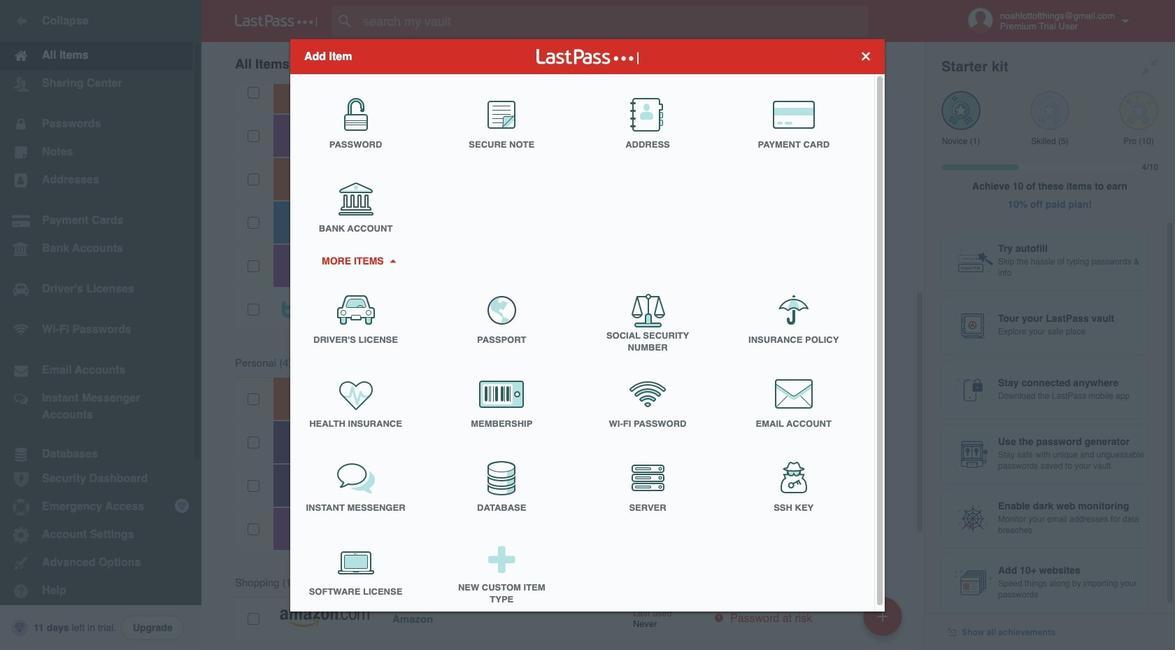 Task type: describe. For each thing, give the bounding box(es) containing it.
vault options navigation
[[202, 42, 925, 84]]

search my vault text field
[[332, 6, 891, 36]]

caret right image
[[388, 259, 398, 262]]



Task type: locate. For each thing, give the bounding box(es) containing it.
Search search field
[[332, 6, 891, 36]]

main navigation navigation
[[0, 0, 202, 650]]

new item image
[[878, 611, 888, 621]]

new item navigation
[[859, 593, 911, 650]]

dialog
[[290, 39, 885, 616]]

lastpass image
[[235, 15, 318, 27]]



Task type: vqa. For each thing, say whether or not it's contained in the screenshot.
NEW ITEM "element"
no



